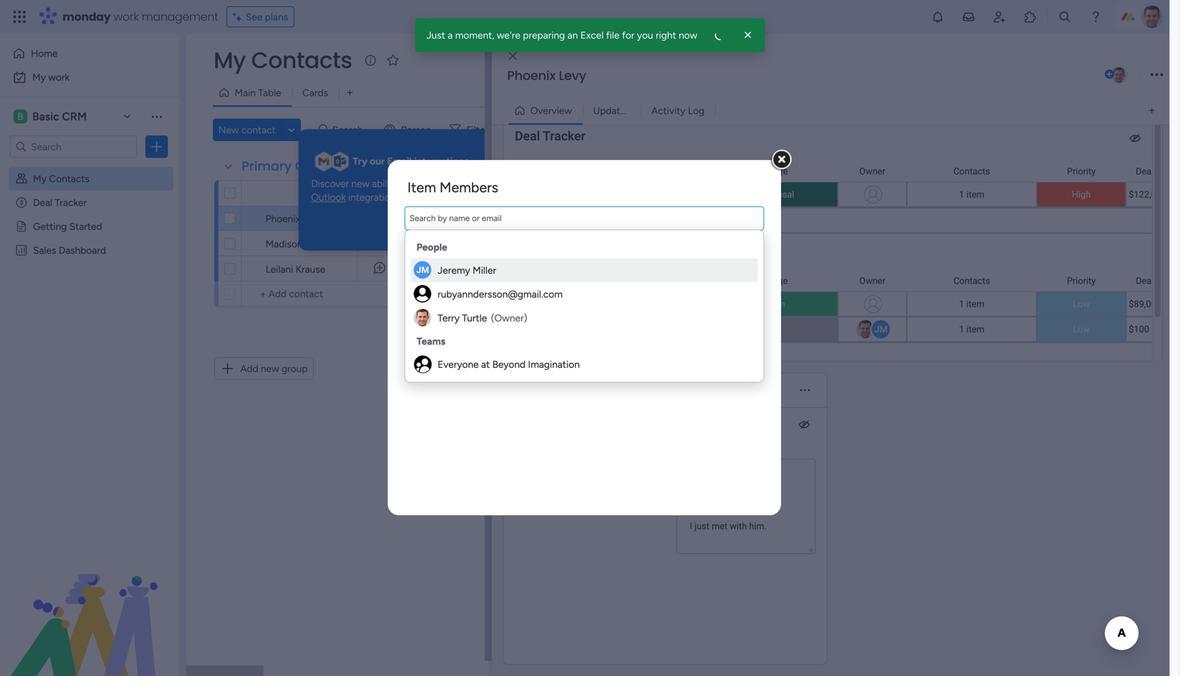 Task type: vqa. For each thing, say whether or not it's contained in the screenshot.
Computer
no



Task type: describe. For each thing, give the bounding box(es) containing it.
1 vertical spatial levy
[[303, 213, 324, 225]]

/
[[633, 105, 637, 117]]

0 horizontal spatial phoenix levy
[[266, 213, 324, 225]]

new for discover
[[352, 178, 370, 190]]

log
[[688, 105, 705, 117]]

work for monday
[[114, 9, 139, 25]]

terry turtle (owner)
[[438, 312, 528, 324]]

moment,
[[455, 29, 495, 41]]

contact
[[242, 124, 276, 136]]

everyone at beyond imagination
[[438, 359, 580, 371]]

outlook button
[[311, 191, 346, 205]]

madison doyle
[[266, 238, 330, 250]]

primary
[[242, 157, 292, 175]]

contacts inside list box
[[49, 173, 90, 185]]

terry turtle image
[[1111, 66, 1129, 84]]

with
[[408, 178, 426, 190]]

right
[[656, 29, 677, 41]]

just
[[427, 29, 446, 41]]

terry for terry turtle (owner)
[[438, 312, 460, 324]]

home link
[[8, 42, 171, 65]]

home option
[[8, 42, 171, 65]]

add to favorites image
[[386, 53, 400, 67]]

0 horizontal spatial phoenix
[[266, 213, 300, 225]]

monday
[[63, 9, 111, 25]]

1 vertical spatial close image
[[509, 51, 517, 61]]

notifications image
[[931, 10, 945, 24]]

person button
[[379, 119, 440, 141]]

activity log
[[652, 105, 705, 117]]

Primary Contacts field
[[238, 157, 358, 176]]

overview button
[[509, 99, 583, 122]]

workspace selection element
[[13, 108, 89, 125]]

everyone
[[438, 359, 479, 371]]

0 vertical spatial integrations
[[414, 155, 469, 167]]

my work link
[[8, 66, 171, 89]]

getting
[[33, 221, 67, 233]]

crm
[[62, 110, 87, 123]]

turtle for (owner)
[[462, 312, 487, 324]]

people
[[417, 241, 448, 253]]

krause
[[296, 264, 326, 276]]

activity log button
[[641, 99, 716, 122]]

public dashboard image
[[15, 244, 28, 257]]

new
[[219, 124, 239, 136]]

everyone at beyond imagination link
[[411, 353, 758, 377]]

my inside option
[[32, 71, 46, 83]]

tracker
[[55, 197, 87, 209]]

invite members image
[[993, 10, 1007, 24]]

2 customer from the top
[[431, 238, 475, 250]]

help
[[1121, 641, 1146, 655]]

cards button
[[292, 82, 339, 104]]

discover new abilities with our gmail & outlook integrations
[[311, 178, 479, 204]]

type
[[442, 188, 464, 200]]

just a moment, we're preparing an excel file for you right now
[[427, 29, 698, 41]]

monday work management
[[63, 9, 218, 25]]

now
[[679, 29, 698, 41]]

my up "main"
[[214, 45, 246, 76]]

0 horizontal spatial our
[[370, 155, 385, 167]]

try our email integrations
[[353, 155, 469, 167]]

add view image
[[347, 88, 353, 98]]

doyle
[[305, 238, 330, 250]]

we're
[[497, 29, 521, 41]]

1 horizontal spatial close image
[[742, 28, 756, 42]]

outlook
[[311, 192, 346, 204]]

activity
[[652, 105, 686, 117]]

sales
[[33, 245, 56, 257]]

explore integrations
[[400, 221, 489, 233]]

more dots image
[[801, 386, 810, 396]]

abilities
[[372, 178, 405, 190]]

integrations inside discover new abilities with our gmail & outlook integrations
[[349, 192, 401, 204]]

rubyanndersson@gmail.com
[[438, 289, 563, 301]]

item
[[408, 179, 436, 196]]

&
[[473, 178, 479, 190]]

Search field
[[329, 120, 371, 140]]

a
[[448, 29, 453, 41]]

1 customer from the top
[[431, 213, 475, 225]]

explore
[[400, 221, 433, 233]]

angle down image
[[288, 125, 295, 135]]

just a moment, we're preparing an excel file for you right now alert
[[415, 18, 765, 52]]

teams
[[417, 336, 446, 348]]

rubyanndersson@gmail.com link
[[411, 283, 758, 306]]

jeremy miller
[[438, 265, 497, 277]]

show board description image
[[362, 53, 379, 67]]

overview
[[531, 105, 572, 117]]

search everything image
[[1059, 10, 1073, 24]]

at
[[482, 359, 490, 371]]

terry turtle link
[[435, 265, 488, 277]]

gmail
[[446, 178, 471, 190]]

table
[[258, 87, 281, 99]]

getting started
[[33, 221, 102, 233]]

plans
[[265, 11, 288, 23]]

updates / 1
[[593, 105, 643, 117]]

contacts for my contacts field
[[251, 45, 352, 76]]

discover
[[311, 178, 349, 190]]

updates / 1 button
[[583, 99, 643, 122]]

new contact button
[[213, 119, 282, 141]]

partner
[[437, 263, 469, 275]]

phoenix inside field
[[508, 67, 556, 85]]

dashboard
[[59, 245, 106, 257]]

Search in workspace field
[[30, 139, 117, 155]]

select product image
[[13, 10, 27, 24]]

home
[[31, 47, 58, 59]]

updates
[[593, 105, 631, 117]]

terry turtle | owner
[[435, 265, 528, 277]]

try
[[353, 155, 368, 167]]

an
[[568, 29, 578, 41]]

primary contacts
[[242, 157, 354, 175]]



Task type: locate. For each thing, give the bounding box(es) containing it.
lottie animation image
[[0, 535, 179, 677]]

my up deal
[[33, 173, 47, 185]]

see plans
[[246, 11, 288, 23]]

workspace image
[[13, 109, 27, 124]]

contact
[[304, 187, 340, 199]]

levy down an
[[559, 67, 587, 85]]

management
[[142, 9, 218, 25]]

work down the home
[[48, 71, 70, 83]]

0 vertical spatial terry
[[435, 265, 459, 277]]

contacts up cards
[[251, 45, 352, 76]]

levy up doyle
[[303, 213, 324, 225]]

levy inside field
[[559, 67, 587, 85]]

None text field
[[405, 207, 765, 231]]

0 horizontal spatial my contacts
[[33, 173, 90, 185]]

contacts inside 'field'
[[295, 157, 354, 175]]

0 vertical spatial customer
[[431, 213, 475, 225]]

0 vertical spatial my contacts
[[214, 45, 352, 76]]

Text field
[[524, 382, 558, 400]]

new down the try
[[352, 178, 370, 190]]

lottie animation element
[[0, 535, 179, 677]]

my contacts
[[214, 45, 352, 76], [33, 173, 90, 185]]

deal tracker
[[33, 197, 87, 209]]

customer down explore integrations
[[431, 238, 475, 250]]

1 right /
[[639, 105, 643, 117]]

list box containing my contacts
[[0, 164, 179, 452]]

started
[[69, 221, 102, 233]]

main table
[[235, 87, 281, 99]]

contacts up tracker
[[49, 173, 90, 185]]

work for my
[[48, 71, 70, 83]]

integrations down type 'field'
[[436, 221, 489, 233]]

2 vertical spatial integrations
[[436, 221, 489, 233]]

0 horizontal spatial close image
[[509, 51, 517, 61]]

0 vertical spatial our
[[370, 155, 385, 167]]

close image
[[742, 28, 756, 42], [509, 51, 517, 61]]

email
[[387, 155, 412, 167]]

1 horizontal spatial our
[[429, 178, 443, 190]]

0 horizontal spatial 1
[[384, 218, 387, 226]]

phoenix levy
[[508, 67, 587, 85], [266, 213, 324, 225]]

deal
[[33, 197, 52, 209]]

1 horizontal spatial work
[[114, 9, 139, 25]]

beyond
[[493, 359, 526, 371]]

for
[[622, 29, 635, 41]]

close image right loading image
[[742, 28, 756, 42]]

my work
[[32, 71, 70, 83]]

phoenix levy up overview button on the top of page
[[508, 67, 587, 85]]

basic crm
[[32, 110, 87, 123]]

our right the try
[[370, 155, 385, 167]]

file
[[607, 29, 620, 41]]

filter
[[467, 124, 489, 136]]

0 vertical spatial turtle
[[461, 265, 488, 277]]

1 left explore
[[384, 218, 387, 226]]

customer down type
[[431, 213, 475, 225]]

0 vertical spatial phoenix
[[508, 67, 556, 85]]

integrations
[[414, 155, 469, 167], [349, 192, 401, 204], [436, 221, 489, 233]]

item members
[[408, 179, 499, 196]]

preparing
[[523, 29, 565, 41]]

members
[[440, 179, 499, 196]]

leilani
[[266, 264, 293, 276]]

Type field
[[438, 186, 467, 201]]

phoenix up overview button on the top of page
[[508, 67, 556, 85]]

new inside add new group button
[[261, 363, 279, 375]]

turtle
[[461, 265, 488, 277], [462, 312, 487, 324]]

my
[[214, 45, 246, 76], [32, 71, 46, 83], [33, 173, 47, 185]]

my inside list box
[[33, 173, 47, 185]]

imagination
[[528, 359, 580, 371]]

person
[[401, 124, 432, 136]]

main table button
[[213, 82, 292, 104]]

see plans button
[[227, 6, 295, 27]]

close image down we're
[[509, 51, 517, 61]]

1 vertical spatial integrations
[[349, 192, 401, 204]]

my work option
[[8, 66, 171, 89]]

turtle left |
[[461, 265, 488, 277]]

phoenix up the madison
[[266, 213, 300, 225]]

public board image
[[15, 220, 28, 233]]

1 vertical spatial phoenix levy
[[266, 213, 324, 225]]

My Contacts field
[[210, 45, 356, 76]]

terry for terry turtle | owner
[[435, 265, 459, 277]]

|
[[491, 265, 493, 277]]

our inside discover new abilities with our gmail & outlook integrations
[[429, 178, 443, 190]]

0 horizontal spatial work
[[48, 71, 70, 83]]

my contacts up deal tracker at the left
[[33, 173, 90, 185]]

my contacts inside list box
[[33, 173, 90, 185]]

Phoenix Levy field
[[504, 67, 1103, 85]]

0 horizontal spatial levy
[[303, 213, 324, 225]]

my down the home
[[32, 71, 46, 83]]

phoenix
[[508, 67, 556, 85], [266, 213, 300, 225]]

text
[[528, 382, 554, 400]]

phoenix levy inside field
[[508, 67, 587, 85]]

contacts for the primary contacts 'field'
[[295, 157, 354, 175]]

work right monday
[[114, 9, 139, 25]]

1 vertical spatial new
[[261, 363, 279, 375]]

add new group button
[[214, 358, 314, 380]]

my contacts up table
[[214, 45, 352, 76]]

(owner)
[[491, 312, 528, 324]]

sales dashboard
[[33, 245, 106, 257]]

1 horizontal spatial levy
[[559, 67, 587, 85]]

group
[[282, 363, 308, 375]]

1 button
[[357, 206, 403, 231]]

1 vertical spatial customer
[[431, 238, 475, 250]]

1 vertical spatial my contacts
[[33, 173, 90, 185]]

update feed image
[[962, 10, 976, 24]]

new contact
[[219, 124, 276, 136]]

1 horizontal spatial my contacts
[[214, 45, 352, 76]]

help image
[[1090, 10, 1104, 24]]

levy
[[559, 67, 587, 85], [303, 213, 324, 225]]

b
[[17, 111, 23, 123]]

leilani krause
[[266, 264, 326, 276]]

miller
[[473, 265, 497, 277]]

1 horizontal spatial phoenix levy
[[508, 67, 587, 85]]

integrations inside button
[[436, 221, 489, 233]]

v2 search image
[[319, 122, 329, 138]]

terry up teams
[[438, 312, 460, 324]]

help button
[[1109, 637, 1158, 660]]

new right add
[[261, 363, 279, 375]]

terry
[[435, 265, 459, 277], [438, 312, 460, 324]]

add
[[240, 363, 259, 375]]

alert
[[713, 28, 728, 42]]

0 vertical spatial phoenix levy
[[508, 67, 587, 85]]

cards
[[303, 87, 328, 99]]

0 horizontal spatial new
[[261, 363, 279, 375]]

1 vertical spatial 1
[[384, 218, 387, 226]]

0 vertical spatial work
[[114, 9, 139, 25]]

1 vertical spatial terry
[[438, 312, 460, 324]]

phoenix levy up madison doyle
[[266, 213, 324, 225]]

0 vertical spatial 1
[[639, 105, 643, 117]]

turtle left '(owner)'
[[462, 312, 487, 324]]

jeremy miller link
[[411, 259, 758, 283]]

1 horizontal spatial new
[[352, 178, 370, 190]]

list box
[[0, 164, 179, 452]]

gmail button
[[446, 177, 471, 191]]

loading image
[[713, 28, 728, 42]]

basic
[[32, 110, 59, 123]]

1 vertical spatial phoenix
[[266, 213, 300, 225]]

madison
[[266, 238, 303, 250]]

terry down people
[[435, 265, 459, 277]]

new
[[352, 178, 370, 190], [261, 363, 279, 375]]

contacts up discover
[[295, 157, 354, 175]]

1 horizontal spatial phoenix
[[508, 67, 556, 85]]

0 vertical spatial levy
[[559, 67, 587, 85]]

explore integrations button
[[395, 216, 494, 238]]

contacts
[[251, 45, 352, 76], [295, 157, 354, 175], [49, 173, 90, 185]]

integrations up gmail
[[414, 155, 469, 167]]

1 vertical spatial our
[[429, 178, 443, 190]]

1 horizontal spatial 1
[[639, 105, 643, 117]]

Search by name or email text field
[[405, 207, 765, 231]]

terry turtle image
[[1142, 6, 1164, 28]]

add view image
[[1150, 106, 1156, 116]]

see
[[246, 11, 263, 23]]

turtle for |
[[461, 265, 488, 277]]

1 vertical spatial turtle
[[462, 312, 487, 324]]

jeremy
[[438, 265, 471, 277]]

option
[[0, 166, 179, 169]]

new for add
[[261, 363, 279, 375]]

our right with
[[429, 178, 443, 190]]

1 vertical spatial work
[[48, 71, 70, 83]]

work inside my work option
[[48, 71, 70, 83]]

0 vertical spatial close image
[[742, 28, 756, 42]]

integrations down abilities
[[349, 192, 401, 204]]

alert inside just a moment, we're preparing an excel file for you right now alert
[[713, 28, 728, 42]]

new inside discover new abilities with our gmail & outlook integrations
[[352, 178, 370, 190]]

main
[[235, 87, 256, 99]]

monday marketplace image
[[1024, 10, 1038, 24]]

0 vertical spatial new
[[352, 178, 370, 190]]

filter button
[[444, 119, 511, 141]]



